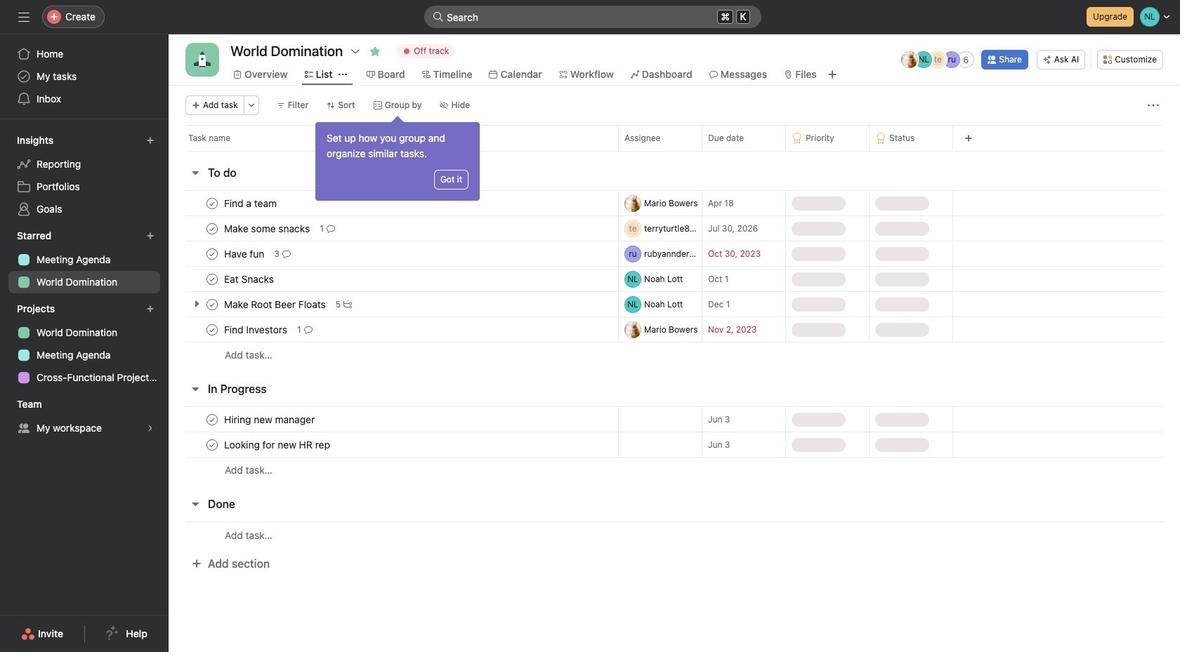 Task type: vqa. For each thing, say whether or not it's contained in the screenshot.
"(away)" corresponding to showed
no



Task type: locate. For each thing, give the bounding box(es) containing it.
mark complete checkbox for task name text box in find a team cell
[[204, 195, 221, 212]]

row
[[169, 125, 1180, 151], [185, 150, 1163, 152], [169, 190, 1180, 216], [169, 216, 1180, 242], [169, 241, 1180, 267], [169, 266, 1180, 292], [169, 292, 1180, 318], [169, 317, 1180, 343], [169, 342, 1180, 368], [169, 407, 1180, 433], [169, 432, 1180, 458], [169, 457, 1180, 483], [169, 522, 1180, 549]]

make root beer floats cell
[[169, 292, 618, 318]]

2 mark complete image from the top
[[204, 246, 221, 262]]

insights element
[[0, 128, 169, 223]]

more actions image
[[247, 101, 255, 110]]

teams element
[[0, 392, 169, 443]]

2 mark complete checkbox from the top
[[204, 296, 221, 313]]

1 vertical spatial task name text field
[[221, 272, 278, 286]]

0 vertical spatial task name text field
[[221, 196, 281, 210]]

mark complete image for task name text field inside make some snacks cell
[[204, 220, 221, 237]]

hide sidebar image
[[18, 11, 30, 22]]

expand subtask list for the task make root beer floats image
[[191, 299, 202, 310]]

1 vertical spatial collapse task list for this group image
[[190, 384, 201, 395]]

1 mark complete image from the top
[[204, 220, 221, 237]]

task name text field inside make some snacks cell
[[221, 222, 314, 236]]

2 task name text field from the top
[[221, 247, 269, 261]]

mark complete checkbox inside find a team cell
[[204, 195, 221, 212]]

2 vertical spatial task name text field
[[221, 323, 292, 337]]

find investors cell
[[169, 317, 618, 343]]

mark complete image inside 'have fun' cell
[[204, 246, 221, 262]]

mark complete image
[[204, 220, 221, 237], [204, 246, 221, 262], [204, 271, 221, 288], [204, 321, 221, 338], [204, 411, 221, 428]]

header in progress tree grid
[[169, 407, 1180, 483]]

1 collapse task list for this group image from the top
[[190, 167, 201, 178]]

None field
[[424, 6, 762, 28]]

task name text field for eat snacks cell
[[221, 272, 278, 286]]

mark complete checkbox inside eat snacks cell
[[204, 271, 221, 288]]

add items to starred image
[[146, 232, 155, 240]]

4 task name text field from the top
[[221, 413, 319, 427]]

looking for new hr rep cell
[[169, 432, 618, 458]]

2 collapse task list for this group image from the top
[[190, 384, 201, 395]]

0 vertical spatial mark complete image
[[204, 195, 221, 212]]

Task name text field
[[221, 196, 281, 210], [221, 272, 278, 286], [221, 323, 292, 337]]

2 vertical spatial mark complete image
[[204, 437, 221, 453]]

mark complete checkbox for task name text box within find investors cell
[[204, 321, 221, 338]]

task name text field inside 'have fun' cell
[[221, 247, 269, 261]]

hiring new manager cell
[[169, 407, 618, 433]]

mark complete checkbox inside make some snacks cell
[[204, 220, 221, 237]]

1 task name text field from the top
[[221, 196, 281, 210]]

mark complete checkbox inside hiring new manager cell
[[204, 411, 221, 428]]

1 mark complete checkbox from the top
[[204, 220, 221, 237]]

mark complete checkbox inside "looking for new hr rep" cell
[[204, 437, 221, 453]]

task name text field inside hiring new manager cell
[[221, 413, 319, 427]]

task name text field inside eat snacks cell
[[221, 272, 278, 286]]

tooltip
[[315, 118, 480, 201]]

header to do tree grid
[[169, 190, 1180, 368]]

3 task name text field from the top
[[221, 298, 330, 312]]

tab actions image
[[338, 70, 347, 79]]

3 mark complete image from the top
[[204, 271, 221, 288]]

1 mark complete checkbox from the top
[[204, 195, 221, 212]]

Task name text field
[[221, 222, 314, 236], [221, 247, 269, 261], [221, 298, 330, 312], [221, 413, 319, 427], [221, 438, 334, 452]]

remove from starred image
[[370, 46, 381, 57]]

add tab image
[[827, 69, 838, 80]]

3 task name text field from the top
[[221, 323, 292, 337]]

task name text field inside find a team cell
[[221, 196, 281, 210]]

3 mark complete checkbox from the top
[[204, 321, 221, 338]]

add field image
[[965, 134, 973, 143]]

mark complete image
[[204, 195, 221, 212], [204, 296, 221, 313], [204, 437, 221, 453]]

task name text field inside find investors cell
[[221, 323, 292, 337]]

collapse task list for this group image
[[190, 167, 201, 178], [190, 384, 201, 395], [190, 499, 201, 510]]

rocket image
[[194, 51, 211, 68]]

mark complete image inside hiring new manager cell
[[204, 411, 221, 428]]

prominent image
[[433, 11, 444, 22]]

mark complete image inside find investors cell
[[204, 321, 221, 338]]

Mark complete checkbox
[[204, 195, 221, 212], [204, 296, 221, 313], [204, 321, 221, 338], [204, 411, 221, 428]]

task name text field for mark complete checkbox inside the make some snacks cell
[[221, 222, 314, 236]]

mark complete checkbox for task name text field inside hiring new manager cell
[[204, 411, 221, 428]]

2 mark complete checkbox from the top
[[204, 246, 221, 262]]

Mark complete checkbox
[[204, 220, 221, 237], [204, 246, 221, 262], [204, 271, 221, 288], [204, 437, 221, 453]]

mark complete image inside find a team cell
[[204, 195, 221, 212]]

new project or portfolio image
[[146, 305, 155, 313]]

3 mark complete image from the top
[[204, 437, 221, 453]]

Search tasks, projects, and more text field
[[424, 6, 762, 28]]

1 mark complete image from the top
[[204, 195, 221, 212]]

3 mark complete checkbox from the top
[[204, 271, 221, 288]]

1 comment image
[[327, 224, 335, 233]]

mark complete checkbox inside find investors cell
[[204, 321, 221, 338]]

4 mark complete image from the top
[[204, 321, 221, 338]]

mark complete image inside "looking for new hr rep" cell
[[204, 437, 221, 453]]

5 mark complete image from the top
[[204, 411, 221, 428]]

3 collapse task list for this group image from the top
[[190, 499, 201, 510]]

2 task name text field from the top
[[221, 272, 278, 286]]

4 mark complete checkbox from the top
[[204, 437, 221, 453]]

1 vertical spatial mark complete image
[[204, 296, 221, 313]]

0 vertical spatial collapse task list for this group image
[[190, 167, 201, 178]]

5 task name text field from the top
[[221, 438, 334, 452]]

2 vertical spatial collapse task list for this group image
[[190, 499, 201, 510]]

global element
[[0, 34, 169, 119]]

mark complete image inside eat snacks cell
[[204, 271, 221, 288]]

1 task name text field from the top
[[221, 222, 314, 236]]

4 mark complete checkbox from the top
[[204, 411, 221, 428]]

mark complete checkbox inside 'have fun' cell
[[204, 246, 221, 262]]

task name text field inside "looking for new hr rep" cell
[[221, 438, 334, 452]]



Task type: describe. For each thing, give the bounding box(es) containing it.
make some snacks cell
[[169, 216, 618, 242]]

3 comments image
[[282, 250, 291, 258]]

see details, my workspace image
[[146, 424, 155, 433]]

have fun cell
[[169, 241, 618, 267]]

eat snacks cell
[[169, 266, 618, 292]]

starred element
[[0, 223, 169, 296]]

collapse task list for this group image for hiring new manager cell
[[190, 384, 201, 395]]

mark complete checkbox inside 'make root beer floats' cell
[[204, 296, 221, 313]]

mark complete checkbox for 'have fun' cell
[[204, 246, 221, 262]]

task name text field for find a team cell
[[221, 196, 281, 210]]

mark complete image for task name text field in the 'have fun' cell
[[204, 246, 221, 262]]

mark complete checkbox for make some snacks cell
[[204, 220, 221, 237]]

1 comment image
[[304, 326, 312, 334]]

task name text field inside 'make root beer floats' cell
[[221, 298, 330, 312]]

mark complete image for task name text box within find investors cell
[[204, 321, 221, 338]]

mark complete checkbox for "looking for new hr rep" cell
[[204, 437, 221, 453]]

task name text field for find investors cell
[[221, 323, 292, 337]]

new insights image
[[146, 136, 155, 145]]

task name text field for mark complete checkbox within the "looking for new hr rep" cell
[[221, 438, 334, 452]]

mark complete image for task name text box inside the eat snacks cell
[[204, 271, 221, 288]]

more actions image
[[1148, 100, 1159, 111]]

show options image
[[350, 46, 361, 57]]

2 mark complete image from the top
[[204, 296, 221, 313]]

projects element
[[0, 296, 169, 392]]

mark complete image for task name text field inside hiring new manager cell
[[204, 411, 221, 428]]

find a team cell
[[169, 190, 618, 216]]

collapse task list for this group image for find a team cell
[[190, 167, 201, 178]]

5 subtasks image
[[344, 300, 352, 309]]

mark complete checkbox for eat snacks cell
[[204, 271, 221, 288]]

mark complete image for task name text field inside "looking for new hr rep" cell
[[204, 437, 221, 453]]

task name text field for mark complete checkbox within 'have fun' cell
[[221, 247, 269, 261]]

mark complete image for task name text box in find a team cell
[[204, 195, 221, 212]]



